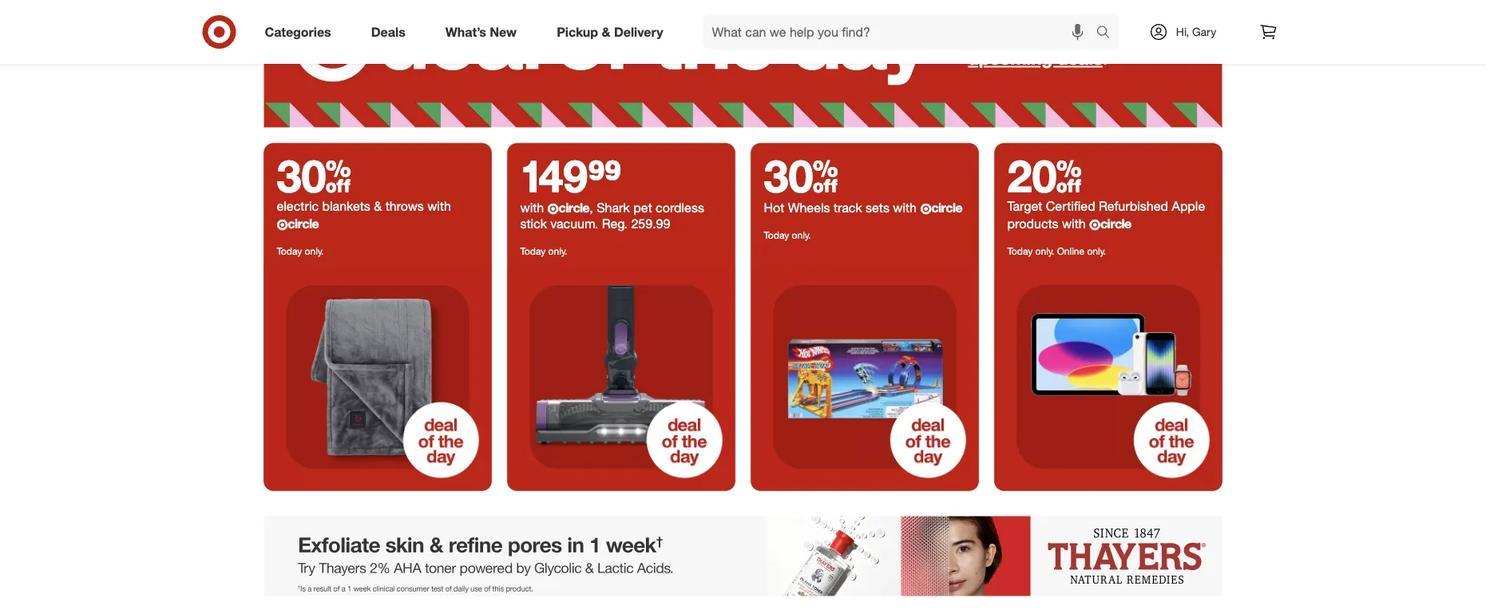 Task type: locate. For each thing, give the bounding box(es) containing it.
target deal of the day image for target certified refurbished apple products with
[[995, 263, 1223, 491]]

target deal of the day image for with
[[508, 263, 735, 491]]

circle down electric
[[288, 216, 319, 232]]

only. down electric
[[305, 245, 324, 257]]

delivery
[[614, 24, 664, 40]]

today only. for electric blankets & throws with
[[277, 245, 324, 257]]

today only. for hot wheels track sets with
[[764, 229, 811, 241]]

&
[[602, 24, 611, 40], [1019, 25, 1030, 47], [374, 198, 382, 214]]

only.
[[792, 229, 811, 241], [305, 245, 324, 257], [549, 245, 568, 257], [1036, 245, 1055, 257], [1088, 245, 1107, 257]]

only. down vacuum.
[[549, 245, 568, 257]]

What can we help you find? suggestions appear below search field
[[703, 14, 1101, 50]]

0 horizontal spatial 30
[[277, 148, 351, 202]]

only. down wheels
[[792, 229, 811, 241]]

149 99
[[521, 148, 622, 202]]

1 30 from the left
[[277, 148, 351, 202]]

circle down "refurbished"
[[1101, 216, 1132, 232]]

deals
[[1058, 47, 1103, 69]]

& right 'pickup'
[[602, 24, 611, 40]]

259.99
[[632, 216, 671, 232]]

hot
[[764, 200, 785, 216]]

cordless
[[656, 200, 705, 216]]

& left throws
[[374, 198, 382, 214]]

30 inside 30 electric blankets & throws with circle
[[277, 148, 351, 202]]

& right offers
[[1019, 25, 1030, 47]]

today down products
[[1008, 245, 1033, 257]]

with right sets
[[894, 200, 917, 216]]

with down certified
[[1063, 216, 1086, 232]]

today down 'stick'
[[521, 245, 546, 257]]

20
[[1008, 148, 1083, 202]]

our
[[1102, 25, 1128, 47]]

what's new link
[[432, 14, 537, 50]]

today for with
[[521, 245, 546, 257]]

advertisement region
[[264, 516, 1223, 596]]

with up 'stick'
[[521, 200, 548, 216]]

with inside target certified refurbished apple products with
[[1063, 216, 1086, 232]]

today only. for with
[[521, 245, 568, 257]]

30
[[277, 148, 351, 202], [764, 148, 839, 202]]

only. left online
[[1036, 245, 1055, 257]]

sets
[[866, 200, 890, 216]]

,
[[590, 200, 593, 216]]

circle
[[1098, 4, 1144, 26], [559, 200, 590, 216], [932, 200, 963, 216], [288, 216, 319, 232], [1101, 216, 1132, 232]]

online
[[1058, 245, 1085, 257]]

certified
[[1046, 198, 1096, 214]]

30 for 30
[[764, 148, 839, 202]]

0 horizontal spatial today only.
[[277, 245, 324, 257]]

categories link
[[251, 14, 351, 50]]

2 horizontal spatial today only.
[[764, 229, 811, 241]]

what's new
[[446, 24, 517, 40]]

shark
[[597, 200, 630, 216]]

refurbished
[[1100, 198, 1169, 214]]

reg.
[[602, 216, 628, 232]]

today
[[764, 229, 790, 241], [277, 245, 302, 257], [521, 245, 546, 257], [1008, 245, 1033, 257]]

circle inside the score today's ◎ circle offers & preview our upcoming deals .
[[1098, 4, 1144, 26]]

today for target certified refurbished apple products with
[[1008, 245, 1033, 257]]

target deal of the day image
[[264, 0, 1223, 127], [264, 263, 492, 491], [508, 263, 735, 491], [751, 263, 979, 491], [995, 263, 1223, 491]]

score
[[969, 4, 1016, 26]]

with
[[428, 198, 451, 214], [521, 200, 548, 216], [894, 200, 917, 216], [1063, 216, 1086, 232]]

& inside 'link'
[[602, 24, 611, 40]]

new
[[490, 24, 517, 40]]

preview
[[1035, 25, 1097, 47]]

what's
[[446, 24, 487, 40]]

pickup & delivery link
[[543, 14, 684, 50]]

circle up vacuum.
[[559, 200, 590, 216]]

0 horizontal spatial &
[[374, 198, 382, 214]]

149
[[521, 148, 588, 202]]

with right throws
[[428, 198, 451, 214]]

1 horizontal spatial today only.
[[521, 245, 568, 257]]

2 30 from the left
[[764, 148, 839, 202]]

stick
[[521, 216, 547, 232]]

2 horizontal spatial &
[[1019, 25, 1030, 47]]

throws
[[386, 198, 424, 214]]

today only. down 'stick'
[[521, 245, 568, 257]]

target deal of the day image for hot wheels track sets with
[[751, 263, 979, 491]]

today only.
[[764, 229, 811, 241], [277, 245, 324, 257], [521, 245, 568, 257]]

circle right sets
[[932, 200, 963, 216]]

circle for target certified refurbished apple products with
[[1101, 216, 1132, 232]]

today only. down hot
[[764, 229, 811, 241]]

vacuum.
[[551, 216, 599, 232]]

circle up .
[[1098, 4, 1144, 26]]

circle for with
[[559, 200, 590, 216]]

today down electric
[[277, 245, 302, 257]]

1 horizontal spatial &
[[602, 24, 611, 40]]

today down hot
[[764, 229, 790, 241]]

1 horizontal spatial 30
[[764, 148, 839, 202]]

today only. down electric
[[277, 245, 324, 257]]



Task type: describe. For each thing, give the bounding box(es) containing it.
99
[[588, 148, 622, 202]]

electric
[[277, 198, 319, 214]]

pet
[[634, 200, 653, 216]]

30 electric blankets & throws with circle
[[277, 148, 451, 232]]

today for hot wheels track sets with
[[764, 229, 790, 241]]

search button
[[1089, 14, 1128, 53]]

only. for electric blankets & throws with
[[305, 245, 324, 257]]

pickup & delivery
[[557, 24, 664, 40]]

only. for with
[[549, 245, 568, 257]]

hot wheels track sets with
[[764, 200, 921, 216]]

apple
[[1173, 198, 1206, 214]]

30 for 30 electric blankets & throws with circle
[[277, 148, 351, 202]]

today for electric blankets & throws with
[[277, 245, 302, 257]]

& inside the score today's ◎ circle offers & preview our upcoming deals .
[[1019, 25, 1030, 47]]

hi,
[[1177, 25, 1190, 39]]

only. right online
[[1088, 245, 1107, 257]]

& inside 30 electric blankets & throws with circle
[[374, 198, 382, 214]]

gary
[[1193, 25, 1217, 39]]

score today's ◎ circle offers & preview our upcoming deals .
[[969, 4, 1144, 69]]

wheels
[[788, 200, 831, 216]]

deals link
[[358, 14, 426, 50]]

circle inside 30 electric blankets & throws with circle
[[288, 216, 319, 232]]

products
[[1008, 216, 1059, 232]]

◎
[[1082, 7, 1098, 25]]

offers
[[969, 25, 1014, 47]]

blankets
[[322, 198, 371, 214]]

categories
[[265, 24, 331, 40]]

track
[[834, 200, 863, 216]]

only. for target certified refurbished apple products with
[[1036, 245, 1055, 257]]

, shark pet cordless stick vacuum. reg. 259.99
[[521, 200, 705, 232]]

pickup
[[557, 24, 599, 40]]

with inside 30 electric blankets & throws with circle
[[428, 198, 451, 214]]

search
[[1089, 26, 1128, 41]]

.
[[1103, 47, 1108, 69]]

circle for hot wheels track sets with
[[932, 200, 963, 216]]

upcoming
[[969, 47, 1053, 69]]

today only. online only.
[[1008, 245, 1107, 257]]

hi, gary
[[1177, 25, 1217, 39]]

target certified refurbished apple products with
[[1008, 198, 1206, 232]]

today's
[[1021, 4, 1077, 26]]

only. for hot wheels track sets with
[[792, 229, 811, 241]]

deals
[[371, 24, 406, 40]]

target
[[1008, 198, 1043, 214]]

target deal of the day image for electric blankets & throws with
[[264, 263, 492, 491]]



Task type: vqa. For each thing, say whether or not it's contained in the screenshot.
first 30 from right
yes



